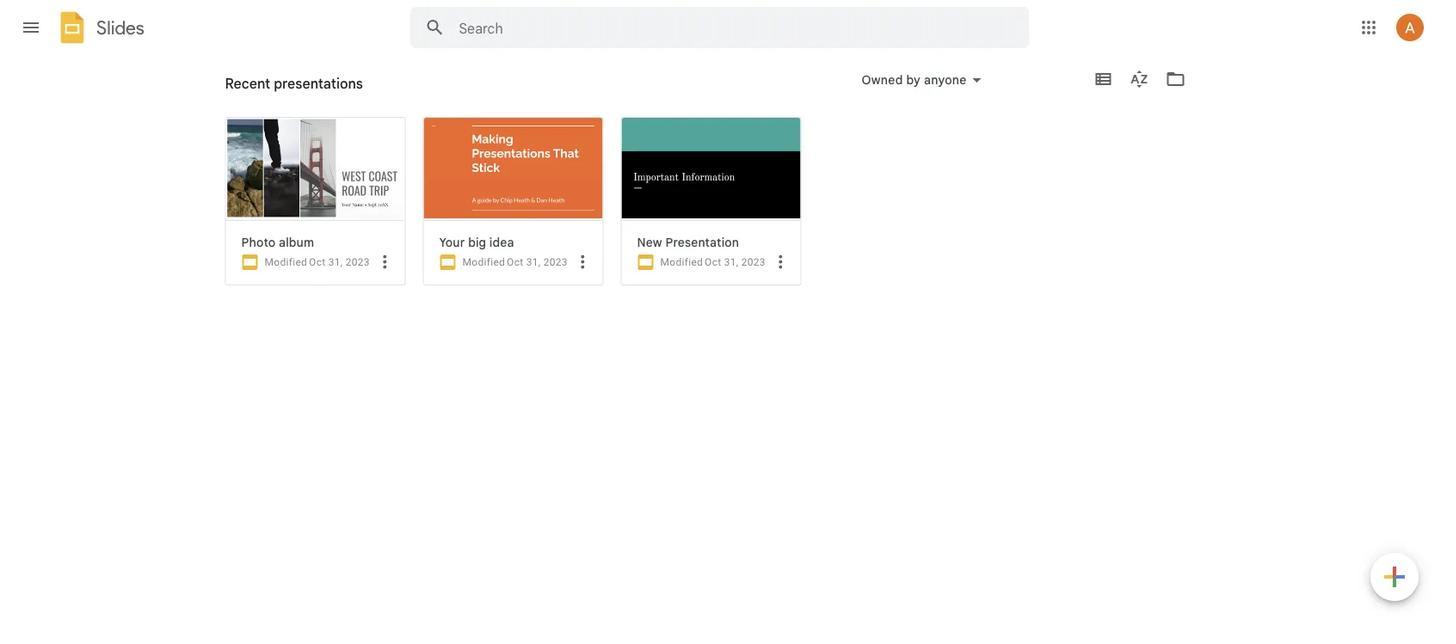 Task type: vqa. For each thing, say whether or not it's contained in the screenshot.
Extra Light
no



Task type: locate. For each thing, give the bounding box(es) containing it.
new presentation google slides element
[[637, 235, 794, 250]]

2 oct from the left
[[507, 256, 524, 268]]

2023 down your big idea google slides element
[[544, 256, 568, 268]]

modified oct 31, 2023
[[265, 256, 370, 268], [462, 256, 568, 268], [660, 256, 766, 268]]

2 2023 from the left
[[544, 256, 568, 268]]

modified oct 31, 2023 for your big idea
[[462, 256, 568, 268]]

modified down "big"
[[462, 256, 505, 268]]

modified
[[265, 256, 307, 268], [462, 256, 505, 268], [660, 256, 703, 268]]

3 modified oct 31, 2023 from the left
[[660, 256, 766, 268]]

create new presentation image
[[1371, 553, 1419, 605]]

your big idea google slides element
[[439, 235, 596, 250]]

1 horizontal spatial oct
[[507, 256, 524, 268]]

1 modified from the left
[[265, 256, 307, 268]]

1 horizontal spatial 2023
[[544, 256, 568, 268]]

by
[[906, 72, 921, 87]]

31, inside photo album option
[[328, 256, 343, 268]]

2 horizontal spatial modified oct 31, 2023
[[660, 256, 766, 268]]

presentations
[[274, 75, 363, 92], [268, 82, 346, 97]]

3 modified from the left
[[660, 256, 703, 268]]

2023 inside new presentation 'option'
[[741, 256, 766, 268]]

big
[[468, 235, 486, 250]]

modified inside your big idea "option"
[[462, 256, 505, 268]]

31, down new presentation google slides 'element' on the top of the page
[[724, 256, 739, 268]]

0 horizontal spatial 2023
[[346, 256, 370, 268]]

modified inside new presentation 'option'
[[660, 256, 703, 268]]

2 horizontal spatial last opened by me oct 31, 2023 element
[[705, 256, 766, 268]]

oct for your big idea
[[507, 256, 524, 268]]

31, down "photo album google slides" element
[[328, 256, 343, 268]]

2 last opened by me oct 31, 2023 element from the left
[[507, 256, 568, 268]]

3 last opened by me oct 31, 2023 element from the left
[[705, 256, 766, 268]]

2023 down new presentation google slides 'element' on the top of the page
[[741, 256, 766, 268]]

photo album google slides element
[[241, 235, 398, 250]]

1 31, from the left
[[328, 256, 343, 268]]

slides
[[96, 16, 144, 39]]

owned
[[862, 72, 903, 87]]

modified for album
[[265, 256, 307, 268]]

2023 inside your big idea "option"
[[544, 256, 568, 268]]

1 2023 from the left
[[346, 256, 370, 268]]

2023 for photo album
[[346, 256, 370, 268]]

0 horizontal spatial modified
[[265, 256, 307, 268]]

photo
[[241, 235, 276, 250]]

1 horizontal spatial last opened by me oct 31, 2023 element
[[507, 256, 568, 268]]

2 modified from the left
[[462, 256, 505, 268]]

1 horizontal spatial modified oct 31, 2023
[[462, 256, 568, 268]]

oct down "photo album google slides" element
[[309, 256, 326, 268]]

modified oct 31, 2023 inside new presentation 'option'
[[660, 256, 766, 268]]

31, inside new presentation 'option'
[[724, 256, 739, 268]]

last opened by me oct 31, 2023 element down your big idea google slides element
[[507, 256, 568, 268]]

1 recent from the top
[[225, 75, 270, 92]]

modified oct 31, 2023 down your big idea google slides element
[[462, 256, 568, 268]]

modified oct 31, 2023 down new presentation google slides 'element' on the top of the page
[[660, 256, 766, 268]]

2 horizontal spatial 2023
[[741, 256, 766, 268]]

anyone
[[924, 72, 967, 87]]

2 horizontal spatial 31,
[[724, 256, 739, 268]]

modified oct 31, 2023 inside photo album option
[[265, 256, 370, 268]]

3 31, from the left
[[724, 256, 739, 268]]

0 horizontal spatial 31,
[[328, 256, 343, 268]]

new presentation option
[[621, 117, 801, 286]]

recent
[[225, 75, 270, 92], [225, 82, 265, 97]]

presentation
[[665, 235, 739, 250]]

oct for photo album
[[309, 256, 326, 268]]

3 oct from the left
[[705, 256, 721, 268]]

oct inside photo album option
[[309, 256, 326, 268]]

2023 down "photo album google slides" element
[[346, 256, 370, 268]]

modified oct 31, 2023 for photo album
[[265, 256, 370, 268]]

oct down new presentation google slides 'element' on the top of the page
[[705, 256, 721, 268]]

0 horizontal spatial modified oct 31, 2023
[[265, 256, 370, 268]]

1 last opened by me oct 31, 2023 element from the left
[[309, 256, 370, 268]]

your big idea option
[[423, 117, 604, 286]]

None search field
[[410, 7, 1029, 48]]

modified down the new presentation
[[660, 256, 703, 268]]

2 31, from the left
[[526, 256, 541, 268]]

31, down your big idea google slides element
[[526, 256, 541, 268]]

modified down photo album
[[265, 256, 307, 268]]

2 modified oct 31, 2023 from the left
[[462, 256, 568, 268]]

1 modified oct 31, 2023 from the left
[[265, 256, 370, 268]]

modified inside photo album option
[[265, 256, 307, 268]]

31,
[[328, 256, 343, 268], [526, 256, 541, 268], [724, 256, 739, 268]]

31, for photo album
[[328, 256, 343, 268]]

last opened by me oct 31, 2023 element inside new presentation 'option'
[[705, 256, 766, 268]]

oct for new presentation
[[705, 256, 721, 268]]

last opened by me oct 31, 2023 element
[[309, 256, 370, 268], [507, 256, 568, 268], [705, 256, 766, 268]]

1 horizontal spatial 31,
[[526, 256, 541, 268]]

2023
[[346, 256, 370, 268], [544, 256, 568, 268], [741, 256, 766, 268]]

2 horizontal spatial oct
[[705, 256, 721, 268]]

31, inside your big idea "option"
[[526, 256, 541, 268]]

2023 inside photo album option
[[346, 256, 370, 268]]

last opened by me oct 31, 2023 element down new presentation google slides 'element' on the top of the page
[[705, 256, 766, 268]]

modified oct 31, 2023 inside your big idea "option"
[[462, 256, 568, 268]]

oct down your big idea google slides element
[[507, 256, 524, 268]]

modified for big
[[462, 256, 505, 268]]

modified oct 31, 2023 down "photo album google slides" element
[[265, 256, 370, 268]]

oct
[[309, 256, 326, 268], [507, 256, 524, 268], [705, 256, 721, 268]]

your
[[439, 235, 465, 250]]

recent presentations
[[225, 75, 363, 92], [225, 82, 346, 97]]

1 oct from the left
[[309, 256, 326, 268]]

2 horizontal spatial modified
[[660, 256, 703, 268]]

1 horizontal spatial modified
[[462, 256, 505, 268]]

oct inside new presentation 'option'
[[705, 256, 721, 268]]

3 2023 from the left
[[741, 256, 766, 268]]

photo album option
[[225, 117, 406, 286]]

search image
[[418, 10, 452, 45]]

0 horizontal spatial oct
[[309, 256, 326, 268]]

oct inside your big idea "option"
[[507, 256, 524, 268]]

0 horizontal spatial last opened by me oct 31, 2023 element
[[309, 256, 370, 268]]

presentations inside heading
[[274, 75, 363, 92]]

recent inside heading
[[225, 75, 270, 92]]

last opened by me oct 31, 2023 element down "photo album google slides" element
[[309, 256, 370, 268]]



Task type: describe. For each thing, give the bounding box(es) containing it.
modified for presentation
[[660, 256, 703, 268]]

recent presentations list box
[[225, 117, 1214, 303]]

album
[[279, 235, 314, 250]]

owned by anyone
[[862, 72, 967, 87]]

main menu image
[[21, 17, 41, 38]]

new presentation
[[637, 235, 739, 250]]

photo album
[[241, 235, 314, 250]]

last opened by me oct 31, 2023 element for photo album
[[309, 256, 370, 268]]

slides link
[[55, 10, 144, 48]]

last opened by me oct 31, 2023 element for new presentation
[[705, 256, 766, 268]]

new
[[637, 235, 662, 250]]

recent presentations heading
[[225, 55, 363, 110]]

31, for your big idea
[[526, 256, 541, 268]]

owned by anyone button
[[850, 70, 992, 90]]

your big idea
[[439, 235, 514, 250]]

1 recent presentations from the top
[[225, 75, 363, 92]]

31, for new presentation
[[724, 256, 739, 268]]

2023 for your big idea
[[544, 256, 568, 268]]

Search bar text field
[[459, 20, 986, 37]]

2023 for new presentation
[[741, 256, 766, 268]]

2 recent from the top
[[225, 82, 265, 97]]

idea
[[489, 235, 514, 250]]

2 recent presentations from the top
[[225, 82, 346, 97]]

last opened by me oct 31, 2023 element for your big idea
[[507, 256, 568, 268]]

modified oct 31, 2023 for new presentation
[[660, 256, 766, 268]]



